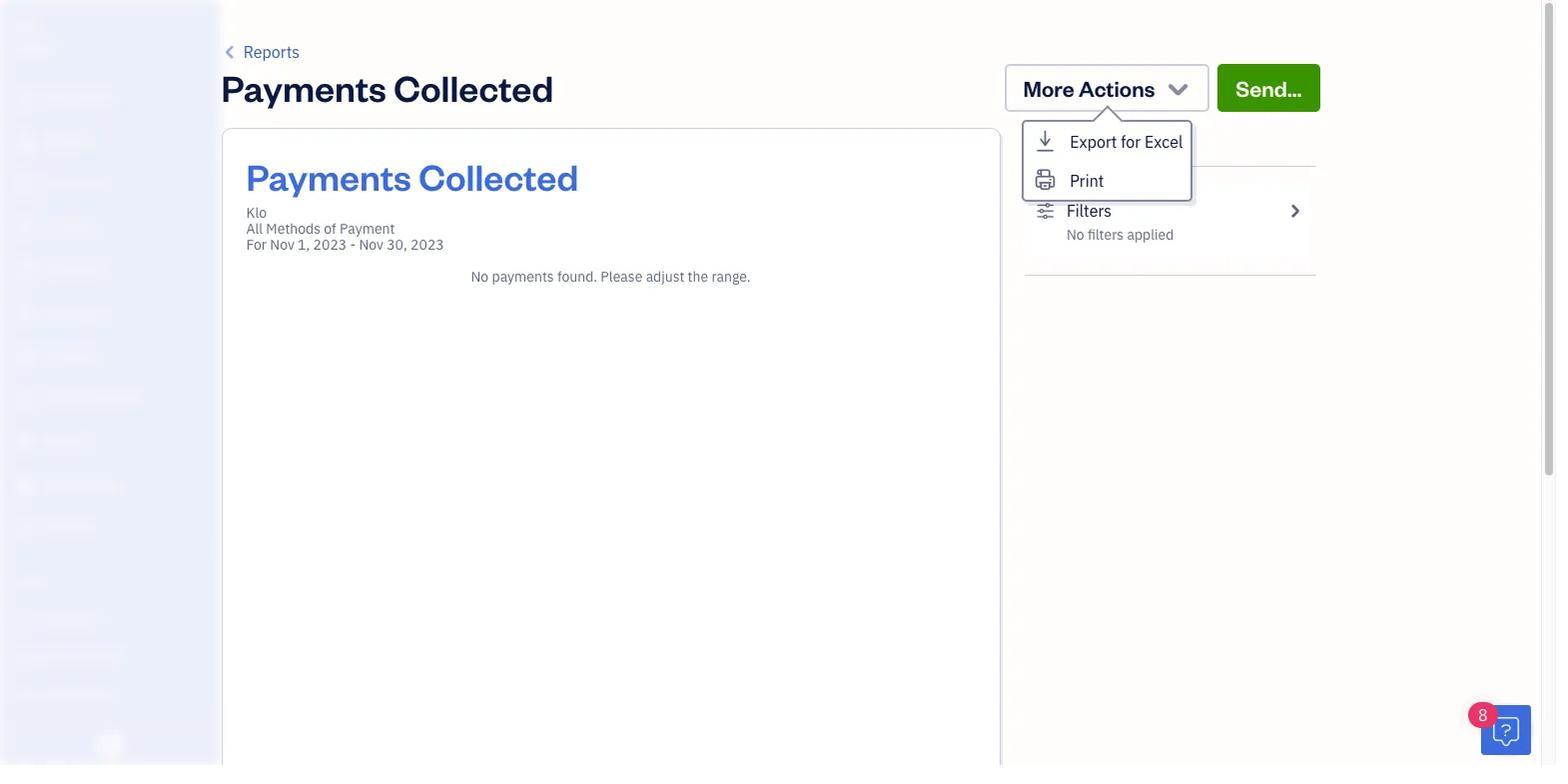 Task type: describe. For each thing, give the bounding box(es) containing it.
actions
[[1079, 74, 1155, 102]]

found.
[[557, 268, 598, 286]]

payments collected
[[221, 64, 554, 111]]

settings inside main "element"
[[15, 722, 61, 738]]

filters
[[1088, 226, 1124, 244]]

items
[[15, 648, 46, 664]]

send… button
[[1218, 64, 1320, 112]]

freshbooks image
[[94, 733, 126, 757]]

apps
[[15, 575, 45, 591]]

export for excel
[[1070, 132, 1183, 152]]

team members
[[15, 612, 102, 628]]

1 2023 from the left
[[313, 236, 347, 254]]

owner
[[16, 40, 56, 56]]

send…
[[1236, 74, 1302, 102]]

client image
[[13, 132, 37, 152]]

1 horizontal spatial settings
[[1025, 128, 1107, 156]]

export for excel button
[[1025, 122, 1191, 161]]

settings image
[[1037, 199, 1055, 223]]

connections
[[46, 685, 117, 701]]

no filters applied
[[1067, 226, 1174, 244]]

print button
[[1025, 161, 1191, 200]]

no for no payments found. please adjust the range.
[[471, 268, 489, 286]]

methods
[[266, 220, 321, 238]]

print
[[1070, 171, 1104, 191]]

1 nov from the left
[[270, 236, 295, 254]]

resource center badge image
[[1482, 705, 1532, 755]]

klo inside the klo owner
[[16, 18, 38, 37]]

30,
[[387, 236, 407, 254]]

collected for payments collected
[[394, 64, 554, 111]]

payment
[[340, 220, 395, 238]]

no payments found. please adjust the range.
[[471, 268, 751, 286]]

8
[[1479, 705, 1488, 725]]

excel
[[1145, 132, 1183, 152]]

chart image
[[13, 476, 37, 496]]

project image
[[13, 347, 37, 367]]

8 button
[[1469, 702, 1532, 755]]

main element
[[0, 0, 285, 765]]

2 nov from the left
[[359, 236, 384, 254]]

payments collected klo all methods of payment for nov 1, 2023 - nov 30, 2023
[[246, 153, 579, 254]]

more
[[1024, 74, 1075, 102]]

report image
[[13, 519, 37, 539]]

money image
[[13, 433, 37, 453]]

no for no filters applied
[[1067, 226, 1085, 244]]

for
[[246, 236, 267, 254]]

all
[[246, 220, 263, 238]]



Task type: vqa. For each thing, say whether or not it's contained in the screenshot.
Excel
yes



Task type: locate. For each thing, give the bounding box(es) containing it.
0 vertical spatial klo
[[16, 18, 38, 37]]

1 horizontal spatial 2023
[[411, 236, 444, 254]]

1 vertical spatial klo
[[246, 204, 267, 222]]

2 2023 from the left
[[411, 236, 444, 254]]

chevrondown image
[[1165, 74, 1192, 102]]

adjust
[[646, 268, 685, 286]]

settings
[[1025, 128, 1107, 156], [15, 722, 61, 738]]

reports button
[[221, 40, 300, 64]]

1 vertical spatial payments
[[246, 153, 412, 200]]

collected inside the payments collected klo all methods of payment for nov 1, 2023 - nov 30, 2023
[[419, 153, 579, 200]]

dashboard image
[[13, 89, 37, 109]]

bank connections
[[15, 685, 117, 701]]

payments inside the payments collected klo all methods of payment for nov 1, 2023 - nov 30, 2023
[[246, 153, 412, 200]]

invoice image
[[13, 218, 37, 238]]

timer image
[[13, 390, 37, 410]]

2023
[[313, 236, 347, 254], [411, 236, 444, 254]]

1 vertical spatial settings
[[15, 722, 61, 738]]

export
[[1070, 132, 1118, 152]]

for
[[1121, 132, 1141, 152]]

no left "payments"
[[471, 268, 489, 286]]

payments
[[221, 64, 387, 111], [246, 153, 412, 200]]

collected for payments collected klo all methods of payment for nov 1, 2023 - nov 30, 2023
[[419, 153, 579, 200]]

1 horizontal spatial no
[[1067, 226, 1085, 244]]

klo owner
[[16, 18, 56, 56]]

0 vertical spatial no
[[1067, 226, 1085, 244]]

payments for payments collected klo all methods of payment for nov 1, 2023 - nov 30, 2023
[[246, 153, 412, 200]]

klo inside the payments collected klo all methods of payment for nov 1, 2023 - nov 30, 2023
[[246, 204, 267, 222]]

bank
[[15, 685, 44, 701]]

filters
[[1067, 201, 1112, 221]]

settings down bank
[[15, 722, 61, 738]]

nov
[[270, 236, 295, 254], [359, 236, 384, 254]]

0 vertical spatial collected
[[394, 64, 554, 111]]

0 vertical spatial settings
[[1025, 128, 1107, 156]]

klo up the owner
[[16, 18, 38, 37]]

settings link
[[5, 713, 214, 748]]

team
[[15, 612, 47, 628]]

payments down reports
[[221, 64, 387, 111]]

items and services link
[[5, 639, 214, 674]]

payments for payments collected
[[221, 64, 387, 111]]

klo up for
[[246, 204, 267, 222]]

more actions button
[[1006, 64, 1210, 112]]

nov right "-"
[[359, 236, 384, 254]]

collected
[[394, 64, 554, 111], [419, 153, 579, 200]]

the
[[688, 268, 709, 286]]

of
[[324, 220, 336, 238]]

2023 right 30,
[[411, 236, 444, 254]]

0 horizontal spatial no
[[471, 268, 489, 286]]

0 vertical spatial payments
[[221, 64, 387, 111]]

estimate image
[[13, 175, 37, 195]]

and
[[48, 648, 70, 664]]

nov left 1, at the left of the page
[[270, 236, 295, 254]]

payments up of
[[246, 153, 412, 200]]

expense image
[[13, 304, 37, 324]]

apps link
[[5, 566, 214, 601]]

2023 left "-"
[[313, 236, 347, 254]]

settings up print
[[1025, 128, 1107, 156]]

more actions
[[1024, 74, 1155, 102]]

applied
[[1128, 226, 1174, 244]]

1 horizontal spatial nov
[[359, 236, 384, 254]]

no down filters
[[1067, 226, 1085, 244]]

klo
[[16, 18, 38, 37], [246, 204, 267, 222]]

no
[[1067, 226, 1085, 244], [471, 268, 489, 286]]

1 horizontal spatial klo
[[246, 204, 267, 222]]

chevronright image
[[1286, 199, 1304, 223]]

members
[[49, 612, 102, 628]]

0 horizontal spatial nov
[[270, 236, 295, 254]]

team members link
[[5, 603, 214, 637]]

payments
[[492, 268, 554, 286]]

range.
[[712, 268, 751, 286]]

1 vertical spatial collected
[[419, 153, 579, 200]]

-
[[350, 236, 356, 254]]

0 horizontal spatial 2023
[[313, 236, 347, 254]]

payment image
[[13, 261, 37, 281]]

please
[[601, 268, 643, 286]]

0 horizontal spatial settings
[[15, 722, 61, 738]]

bank connections link
[[5, 676, 214, 711]]

reports
[[243, 42, 300, 62]]

items and services
[[15, 648, 120, 664]]

chevronleft image
[[221, 40, 240, 64]]

1,
[[298, 236, 310, 254]]

0 horizontal spatial klo
[[16, 18, 38, 37]]

1 vertical spatial no
[[471, 268, 489, 286]]

services
[[72, 648, 120, 664]]



